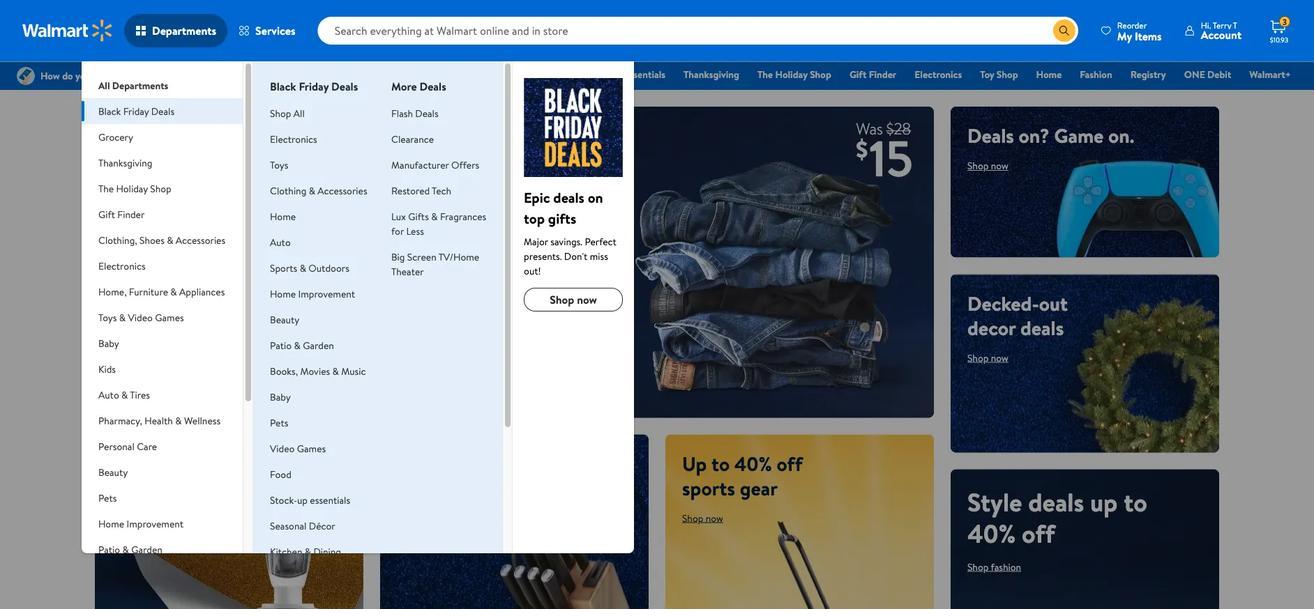 Task type: describe. For each thing, give the bounding box(es) containing it.
decked-
[[968, 290, 1039, 317]]

3
[[1283, 16, 1287, 28]]

toys for toys link
[[270, 158, 288, 172]]

beauty for beauty dropdown button
[[98, 466, 128, 479]]

to for style
[[1124, 485, 1147, 520]]

shop now link for home deals up to 30% off
[[112, 424, 153, 438]]

kitchen
[[270, 545, 302, 559]]

now for high tech gifts, huge savings
[[135, 183, 153, 197]]

for
[[391, 224, 404, 238]]

2 horizontal spatial electronics
[[915, 68, 962, 81]]

big screen tv/home theater link
[[391, 250, 479, 278]]

clothing, shoes & accessories
[[98, 233, 225, 247]]

patio & garden for patio & garden dropdown button
[[98, 543, 162, 557]]

grocery for grocery & essentials
[[579, 68, 613, 81]]

personal
[[98, 440, 135, 453]]

& right clothing
[[309, 184, 315, 197]]

gift finder button
[[82, 202, 243, 227]]

seasonal
[[270, 519, 307, 533]]

now for up to 40% off sports gear
[[706, 512, 723, 525]]

toys link
[[270, 158, 288, 172]]

1 horizontal spatial electronics
[[270, 132, 317, 146]]

stock-up essentials link
[[270, 494, 350, 507]]

grocery & essentials
[[579, 68, 666, 81]]

beauty button
[[82, 460, 243, 486]]

0 horizontal spatial electronics link
[[270, 132, 317, 146]]

& inside the lux gifts & fragrances for less
[[431, 210, 438, 223]]

video inside dropdown button
[[128, 311, 153, 324]]

electronics inside dropdown button
[[98, 259, 146, 273]]

grocery button
[[82, 124, 243, 150]]

out!
[[524, 264, 541, 278]]

walmart+ link
[[1243, 67, 1298, 82]]

one debit
[[1184, 68, 1232, 81]]

savings.
[[551, 235, 583, 248]]

walmart image
[[22, 20, 113, 42]]

video games link
[[270, 442, 326, 456]]

clothing, shoes & accessories button
[[82, 227, 243, 253]]

music
[[341, 365, 366, 378]]

deals inside decked-out decor deals
[[1021, 314, 1064, 342]]

food
[[270, 468, 292, 481]]

are
[[501, 450, 528, 478]]

Walmart Site-Wide search field
[[318, 17, 1078, 45]]

huge
[[250, 122, 292, 149]]

games inside dropdown button
[[155, 311, 184, 324]]

gift for gift finder "dropdown button"
[[98, 208, 115, 221]]

grocery for grocery
[[98, 130, 133, 144]]

toys for toys & video games
[[98, 311, 117, 324]]

1 vertical spatial video
[[270, 442, 295, 456]]

all departments
[[98, 78, 168, 92]]

shop inside dropdown button
[[150, 182, 171, 195]]

pharmacy,
[[98, 414, 142, 428]]

holiday for the holiday shop link
[[775, 68, 808, 81]]

shop now link for decked-out decor deals
[[968, 351, 1009, 365]]

the for the holiday shop dropdown button
[[98, 182, 114, 195]]

garden for patio & garden link
[[303, 339, 334, 352]]

pets button
[[82, 486, 243, 511]]

lux
[[391, 210, 406, 223]]

& right furniture
[[170, 285, 177, 299]]

& right sports
[[300, 261, 306, 275]]

now for decked-out decor deals
[[991, 351, 1009, 365]]

off for style deals up to 40% off
[[1022, 516, 1055, 551]]

beauty for beauty link
[[270, 313, 299, 327]]

holiday for the holiday shop dropdown button
[[116, 182, 148, 195]]

tech
[[432, 184, 451, 197]]

shop now for home deals up to 30% off
[[112, 424, 153, 438]]

1 horizontal spatial black
[[270, 79, 296, 94]]

deals on? game on.
[[968, 122, 1135, 149]]

baby for baby link
[[270, 390, 291, 404]]

shop now link for up to 40% off sports gear
[[682, 512, 723, 525]]

decor
[[968, 314, 1016, 342]]

health
[[145, 414, 173, 428]]

& left "dining"
[[305, 545, 311, 559]]

electronics button
[[82, 253, 243, 279]]

departments inside popup button
[[152, 23, 216, 38]]

gifts,
[[200, 122, 245, 149]]

1 horizontal spatial up
[[297, 494, 308, 507]]

savings
[[112, 147, 173, 174]]

1 horizontal spatial black friday deals
[[270, 79, 358, 94]]

clothing & accessories link
[[270, 184, 367, 197]]

flash
[[391, 106, 413, 120]]

fashion
[[991, 561, 1021, 574]]

garden for patio & garden dropdown button
[[131, 543, 162, 557]]

the holiday shop link
[[751, 67, 838, 82]]

toy shop
[[980, 68, 1018, 81]]

big!
[[497, 304, 569, 366]]

walmart+
[[1250, 68, 1291, 81]]

theater
[[391, 265, 424, 278]]

top
[[524, 209, 545, 228]]

grocery & essentials link
[[572, 67, 672, 82]]

& down home improvement 'dropdown button'
[[122, 543, 129, 557]]

style
[[968, 485, 1022, 520]]

friday for black friday deals dropdown button
[[123, 104, 149, 118]]

beauty link
[[270, 313, 299, 327]]

accessories inside dropdown button
[[176, 233, 225, 247]]

served
[[532, 450, 588, 478]]

shoes
[[140, 233, 165, 247]]

dining
[[314, 545, 341, 559]]

account
[[1201, 27, 1242, 43]]

& down beauty link
[[294, 339, 301, 352]]

sports & outdoors link
[[270, 261, 349, 275]]

shop all
[[270, 106, 305, 120]]

1 horizontal spatial friday
[[299, 79, 329, 94]]

epic deals on top gifts major savings. perfect presents. don't miss out!
[[524, 188, 617, 278]]

0 vertical spatial all
[[98, 78, 110, 92]]

sports & outdoors
[[270, 261, 349, 275]]

reorder my items
[[1118, 19, 1162, 44]]

gear
[[740, 475, 778, 502]]

pets link
[[270, 416, 288, 430]]

40% inside style deals up to 40% off
[[968, 516, 1016, 551]]

& inside dropdown button
[[175, 414, 182, 428]]

up for style deals up to 40% off
[[1090, 485, 1118, 520]]

toy
[[980, 68, 995, 81]]

care
[[137, 440, 157, 453]]

patio & garden button
[[82, 537, 243, 563]]

shop all link
[[270, 106, 305, 120]]

& left music
[[332, 365, 339, 378]]

items
[[1135, 28, 1162, 44]]

hi,
[[1201, 19, 1211, 31]]

one
[[1184, 68, 1205, 81]]

tires
[[130, 388, 150, 402]]

baby link
[[270, 390, 291, 404]]

clearance
[[391, 132, 434, 146]]

shop now for deals on? game on.
[[968, 159, 1009, 173]]

big screen tv/home theater
[[391, 250, 479, 278]]

save
[[397, 304, 486, 366]]

deals for home deals are served
[[453, 450, 496, 478]]

patio & garden for patio & garden link
[[270, 339, 334, 352]]

deals for home deals up to 30% off
[[184, 317, 239, 352]]

home inside home improvement 'dropdown button'
[[98, 517, 124, 531]]

now for deals on? game on.
[[991, 159, 1009, 173]]

departments button
[[124, 14, 227, 47]]

baby for the baby dropdown button
[[98, 337, 119, 350]]

black friday deals image
[[524, 78, 623, 177]]

manufacturer offers link
[[391, 158, 480, 172]]

up for home deals up to 30% off
[[112, 348, 139, 383]]

services button
[[227, 14, 307, 47]]

outdoors
[[309, 261, 349, 275]]

hi, terry t account
[[1201, 19, 1242, 43]]

off for home deals up to 30% off
[[112, 380, 145, 415]]

pharmacy, health & wellness
[[98, 414, 221, 428]]

patio for patio & garden dropdown button
[[98, 543, 120, 557]]

restored
[[391, 184, 430, 197]]

black friday deals button
[[82, 98, 243, 124]]

personal care button
[[82, 434, 243, 460]]

home improvement for home improvement link
[[270, 287, 355, 301]]

& left tires
[[121, 388, 128, 402]]

services
[[255, 23, 296, 38]]



Task type: locate. For each thing, give the bounding box(es) containing it.
now down deals on? game on.
[[991, 159, 1009, 173]]

auto for auto "link"
[[270, 235, 291, 249]]

books,
[[270, 365, 298, 378]]

1 vertical spatial off
[[777, 450, 803, 478]]

baby inside dropdown button
[[98, 337, 119, 350]]

friday
[[509, 68, 535, 81], [299, 79, 329, 94], [123, 104, 149, 118]]

finder for gift finder "dropdown button"
[[117, 208, 145, 221]]

kitchen & dining link
[[270, 545, 341, 559]]

1 vertical spatial thanksgiving
[[98, 156, 152, 170]]

electronics link left the toy
[[909, 67, 968, 82]]

1 horizontal spatial all
[[294, 106, 305, 120]]

electronics
[[915, 68, 962, 81], [270, 132, 317, 146], [98, 259, 146, 273]]

shop now for decked-out decor deals
[[968, 351, 1009, 365]]

deals down appliances
[[184, 317, 239, 352]]

beauty down personal
[[98, 466, 128, 479]]

1 horizontal spatial patio & garden
[[270, 339, 334, 352]]

auto inside dropdown button
[[98, 388, 119, 402]]

deals right style
[[1028, 485, 1084, 520]]

high tech gifts, huge savings
[[112, 122, 292, 174]]

now down the savings
[[135, 183, 153, 197]]

0 horizontal spatial the holiday shop
[[98, 182, 171, 195]]

1 vertical spatial garden
[[131, 543, 162, 557]]

gift for "gift finder" link
[[850, 68, 867, 81]]

black for black friday deals dropdown button
[[98, 104, 121, 118]]

gift finder inside "dropdown button"
[[98, 208, 145, 221]]

auto & tires
[[98, 388, 150, 402]]

1 horizontal spatial garden
[[303, 339, 334, 352]]

0 horizontal spatial holiday
[[116, 182, 148, 195]]

accessories down gift finder "dropdown button"
[[176, 233, 225, 247]]

electronics left the toy
[[915, 68, 962, 81]]

accessories right clothing
[[318, 184, 367, 197]]

friday for black friday deals link
[[509, 68, 535, 81]]

patio & garden
[[270, 339, 334, 352], [98, 543, 162, 557]]

improvement for home improvement link
[[298, 287, 355, 301]]

0 horizontal spatial all
[[98, 78, 110, 92]]

gift inside "dropdown button"
[[98, 208, 115, 221]]

the inside dropdown button
[[98, 182, 114, 195]]

0 vertical spatial garden
[[303, 339, 334, 352]]

1 horizontal spatial the
[[758, 68, 773, 81]]

grocery up the savings
[[98, 130, 133, 144]]

garden down home improvement 'dropdown button'
[[131, 543, 162, 557]]

to inside the up to 40% off sports gear
[[712, 450, 730, 478]]

garden inside dropdown button
[[131, 543, 162, 557]]

0 vertical spatial finder
[[869, 68, 897, 81]]

search icon image
[[1059, 25, 1070, 36]]

1 horizontal spatial to
[[712, 450, 730, 478]]

1 vertical spatial the
[[98, 182, 114, 195]]

finder
[[869, 68, 897, 81], [117, 208, 145, 221]]

shop
[[810, 68, 832, 81], [997, 68, 1018, 81], [270, 106, 291, 120], [968, 159, 989, 173], [150, 182, 171, 195], [112, 183, 133, 197], [550, 292, 574, 308], [968, 351, 989, 365], [112, 424, 133, 438], [682, 512, 704, 525], [968, 561, 989, 574]]

home improvement for home improvement 'dropdown button'
[[98, 517, 184, 531]]

shop now link for high tech gifts, huge savings
[[112, 183, 153, 197]]

home improvement down pets dropdown button
[[98, 517, 184, 531]]

1 horizontal spatial the holiday shop
[[758, 68, 832, 81]]

auto down kids
[[98, 388, 119, 402]]

pharmacy, health & wellness button
[[82, 408, 243, 434]]

1 vertical spatial all
[[294, 106, 305, 120]]

0 horizontal spatial home link
[[270, 210, 296, 223]]

1 vertical spatial improvement
[[127, 517, 184, 531]]

finder for "gift finder" link
[[869, 68, 897, 81]]

1 vertical spatial to
[[712, 450, 730, 478]]

save big!
[[397, 304, 569, 366]]

2 horizontal spatial to
[[1124, 485, 1147, 520]]

thanksgiving for the thanksgiving "dropdown button"
[[98, 156, 152, 170]]

fragrances
[[440, 210, 486, 223]]

improvement down outdoors
[[298, 287, 355, 301]]

0 horizontal spatial patio & garden
[[98, 543, 162, 557]]

to
[[145, 348, 169, 383], [712, 450, 730, 478], [1124, 485, 1147, 520]]

0 horizontal spatial finder
[[117, 208, 145, 221]]

decked-out decor deals
[[968, 290, 1068, 342]]

clothing,
[[98, 233, 137, 247]]

home link up auto "link"
[[270, 210, 296, 223]]

toys inside toys & video games dropdown button
[[98, 311, 117, 324]]

screen
[[407, 250, 437, 264]]

Search search field
[[318, 17, 1078, 45]]

0 vertical spatial home link
[[1030, 67, 1068, 82]]

1 horizontal spatial grocery
[[579, 68, 613, 81]]

1 horizontal spatial finder
[[869, 68, 897, 81]]

home,
[[98, 285, 127, 299]]

deals inside style deals up to 40% off
[[1028, 485, 1084, 520]]

gifts
[[408, 210, 429, 223]]

video up food link
[[270, 442, 295, 456]]

beauty inside dropdown button
[[98, 466, 128, 479]]

up
[[682, 450, 707, 478]]

40% up shop fashion "link"
[[968, 516, 1016, 551]]

patio & garden down home improvement 'dropdown button'
[[98, 543, 162, 557]]

1 vertical spatial home improvement
[[98, 517, 184, 531]]

1 vertical spatial games
[[297, 442, 326, 456]]

1 horizontal spatial gift finder
[[850, 68, 897, 81]]

auto up sports
[[270, 235, 291, 249]]

0 vertical spatial patio
[[270, 339, 292, 352]]

pets down personal
[[98, 492, 117, 505]]

2 vertical spatial to
[[1124, 485, 1147, 520]]

1 horizontal spatial games
[[297, 442, 326, 456]]

0 vertical spatial departments
[[152, 23, 216, 38]]

furniture
[[129, 285, 168, 299]]

electronics down clothing,
[[98, 259, 146, 273]]

pets inside dropdown button
[[98, 492, 117, 505]]

the right thanksgiving link
[[758, 68, 773, 81]]

books, movies & music link
[[270, 365, 366, 378]]

0 horizontal spatial toys
[[98, 311, 117, 324]]

seasonal décor
[[270, 519, 335, 533]]

0 vertical spatial electronics link
[[909, 67, 968, 82]]

0 vertical spatial off
[[112, 380, 145, 415]]

1 vertical spatial the holiday shop
[[98, 182, 171, 195]]

auto for auto & tires
[[98, 388, 119, 402]]

gift right the holiday shop link
[[850, 68, 867, 81]]

don't
[[564, 249, 588, 263]]

on
[[588, 188, 603, 207]]

home, furniture & appliances
[[98, 285, 225, 299]]

patio & garden inside dropdown button
[[98, 543, 162, 557]]

1 vertical spatial holiday
[[116, 182, 148, 195]]

finder inside "dropdown button"
[[117, 208, 145, 221]]

home improvement down sports & outdoors link in the left top of the page
[[270, 287, 355, 301]]

movies
[[300, 365, 330, 378]]

1 vertical spatial toys
[[98, 311, 117, 324]]

0 vertical spatial video
[[128, 311, 153, 324]]

reorder
[[1118, 19, 1147, 31]]

off inside the up to 40% off sports gear
[[777, 450, 803, 478]]

video down furniture
[[128, 311, 153, 324]]

less
[[406, 224, 424, 238]]

1 horizontal spatial auto
[[270, 235, 291, 249]]

0 horizontal spatial video
[[128, 311, 153, 324]]

stock-
[[270, 494, 297, 507]]

40% right up
[[735, 450, 772, 478]]

home link down search icon
[[1030, 67, 1068, 82]]

black friday deals for black friday deals dropdown button
[[98, 104, 174, 118]]

now
[[991, 159, 1009, 173], [135, 183, 153, 197], [577, 292, 597, 308], [991, 351, 1009, 365], [135, 424, 153, 438], [706, 512, 723, 525]]

black friday deals for black friday deals link
[[484, 68, 561, 81]]

0 vertical spatial toys
[[270, 158, 288, 172]]

black for black friday deals link
[[484, 68, 507, 81]]

deals inside home deals up to 30% off
[[184, 317, 239, 352]]

1 horizontal spatial home link
[[1030, 67, 1068, 82]]

clearance link
[[391, 132, 434, 146]]

home improvement button
[[82, 511, 243, 537]]

thanksgiving for thanksgiving link
[[684, 68, 740, 81]]

0 horizontal spatial friday
[[123, 104, 149, 118]]

0 horizontal spatial home improvement
[[98, 517, 184, 531]]

game
[[1054, 122, 1104, 149]]

home improvement inside 'dropdown button'
[[98, 517, 184, 531]]

gift finder for "gift finder" link
[[850, 68, 897, 81]]

the holiday shop for the holiday shop dropdown button
[[98, 182, 171, 195]]

holiday inside dropdown button
[[116, 182, 148, 195]]

electronics down shop all link
[[270, 132, 317, 146]]

toys down home,
[[98, 311, 117, 324]]

0 horizontal spatial 40%
[[735, 450, 772, 478]]

toys & video games button
[[82, 305, 243, 331]]

improvement inside 'dropdown button'
[[127, 517, 184, 531]]

1 vertical spatial departments
[[112, 78, 168, 92]]

departments up black friday deals dropdown button
[[112, 78, 168, 92]]

departments up all departments link
[[152, 23, 216, 38]]

on.
[[1109, 122, 1135, 149]]

1 horizontal spatial accessories
[[318, 184, 367, 197]]

thanksgiving inside "dropdown button"
[[98, 156, 152, 170]]

0 horizontal spatial pets
[[98, 492, 117, 505]]

pets down baby link
[[270, 416, 288, 430]]

1 horizontal spatial video
[[270, 442, 295, 456]]

to inside style deals up to 40% off
[[1124, 485, 1147, 520]]

2 horizontal spatial up
[[1090, 485, 1118, 520]]

auto & tires button
[[82, 382, 243, 408]]

0 vertical spatial home improvement
[[270, 287, 355, 301]]

1 horizontal spatial 40%
[[968, 516, 1016, 551]]

0 horizontal spatial off
[[112, 380, 145, 415]]

home inside home link
[[1036, 68, 1062, 81]]

improvement down pets dropdown button
[[127, 517, 184, 531]]

baby up pets link
[[270, 390, 291, 404]]

out
[[1039, 290, 1068, 317]]

pets
[[270, 416, 288, 430], [98, 492, 117, 505]]

& right shoes
[[167, 233, 173, 247]]

seasonal décor link
[[270, 519, 335, 533]]

0 vertical spatial electronics
[[915, 68, 962, 81]]

home deals are served
[[397, 450, 588, 478]]

deals right decor
[[1021, 314, 1064, 342]]

friday inside dropdown button
[[123, 104, 149, 118]]

up inside home deals up to 30% off
[[112, 348, 139, 383]]

black inside dropdown button
[[98, 104, 121, 118]]

patio down home improvement 'dropdown button'
[[98, 543, 120, 557]]

& left essentials
[[615, 68, 622, 81]]

garden up the books, movies & music link
[[303, 339, 334, 352]]

0 vertical spatial pets
[[270, 416, 288, 430]]

1 vertical spatial baby
[[270, 390, 291, 404]]

0 horizontal spatial garden
[[131, 543, 162, 557]]

0 horizontal spatial gift
[[98, 208, 115, 221]]

0 horizontal spatial the
[[98, 182, 114, 195]]

1 horizontal spatial off
[[777, 450, 803, 478]]

0 horizontal spatial gift finder
[[98, 208, 145, 221]]

holiday
[[775, 68, 808, 81], [116, 182, 148, 195]]

essentials
[[624, 68, 666, 81]]

gifts
[[548, 209, 576, 228]]

0 horizontal spatial electronics
[[98, 259, 146, 273]]

1 vertical spatial patio & garden
[[98, 543, 162, 557]]

1 vertical spatial accessories
[[176, 233, 225, 247]]

0 horizontal spatial patio
[[98, 543, 120, 557]]

1 vertical spatial gift finder
[[98, 208, 145, 221]]

0 vertical spatial beauty
[[270, 313, 299, 327]]

thanksgiving button
[[82, 150, 243, 176]]

pets for pets dropdown button
[[98, 492, 117, 505]]

0 vertical spatial thanksgiving
[[684, 68, 740, 81]]

tech
[[158, 122, 196, 149]]

shop fashion
[[968, 561, 1021, 574]]

the holiday shop for the holiday shop link
[[758, 68, 832, 81]]

& down home,
[[119, 311, 126, 324]]

appliances
[[179, 285, 225, 299]]

deals for style deals up to 40% off
[[1028, 485, 1084, 520]]

1 horizontal spatial home improvement
[[270, 287, 355, 301]]

gift finder for gift finder "dropdown button"
[[98, 208, 145, 221]]

& right health
[[175, 414, 182, 428]]

0 vertical spatial gift finder
[[850, 68, 897, 81]]

0 vertical spatial patio & garden
[[270, 339, 334, 352]]

electronics link down shop all link
[[270, 132, 317, 146]]

0 horizontal spatial to
[[145, 348, 169, 383]]

0 vertical spatial holiday
[[775, 68, 808, 81]]

grocery inside "dropdown button"
[[98, 130, 133, 144]]

off inside style deals up to 40% off
[[1022, 516, 1055, 551]]

baby
[[98, 337, 119, 350], [270, 390, 291, 404]]

1 vertical spatial beauty
[[98, 466, 128, 479]]

1 vertical spatial 40%
[[968, 516, 1016, 551]]

restored tech link
[[391, 184, 451, 197]]

deals for epic deals on top gifts major savings. perfect presents. don't miss out!
[[553, 188, 585, 207]]

1 vertical spatial home link
[[270, 210, 296, 223]]

thanksgiving down search search box
[[684, 68, 740, 81]]

gift finder link
[[843, 67, 903, 82]]

beauty up patio & garden link
[[270, 313, 299, 327]]

1 vertical spatial electronics
[[270, 132, 317, 146]]

registry link
[[1124, 67, 1173, 82]]

flash deals link
[[391, 106, 439, 120]]

now down sports
[[706, 512, 723, 525]]

1 vertical spatial grocery
[[98, 130, 133, 144]]

deals
[[537, 68, 561, 81], [331, 79, 358, 94], [420, 79, 446, 94], [151, 104, 174, 118], [415, 106, 439, 120], [968, 122, 1014, 149]]

deals left are
[[453, 450, 496, 478]]

t
[[1233, 19, 1238, 31]]

2 vertical spatial off
[[1022, 516, 1055, 551]]

improvement for home improvement 'dropdown button'
[[127, 517, 184, 531]]

patio & garden link
[[270, 339, 334, 352]]

1 vertical spatial gift
[[98, 208, 115, 221]]

more deals
[[391, 79, 446, 94]]

toys up clothing
[[270, 158, 288, 172]]

1 horizontal spatial baby
[[270, 390, 291, 404]]

home link
[[1030, 67, 1068, 82], [270, 210, 296, 223]]

thanksgiving down high
[[98, 156, 152, 170]]

shop now for up to 40% off sports gear
[[682, 512, 723, 525]]

the for the holiday shop link
[[758, 68, 773, 81]]

clothing
[[270, 184, 306, 197]]

0 horizontal spatial accessories
[[176, 233, 225, 247]]

40% inside the up to 40% off sports gear
[[735, 450, 772, 478]]

0 horizontal spatial black
[[98, 104, 121, 118]]

0 horizontal spatial games
[[155, 311, 184, 324]]

now down decor
[[991, 351, 1009, 365]]

deals
[[553, 188, 585, 207], [1021, 314, 1064, 342], [184, 317, 239, 352], [453, 450, 496, 478], [1028, 485, 1084, 520]]

0 vertical spatial gift
[[850, 68, 867, 81]]

patio & garden up movies
[[270, 339, 334, 352]]

clothing & accessories
[[270, 184, 367, 197]]

décor
[[309, 519, 335, 533]]

2 horizontal spatial off
[[1022, 516, 1055, 551]]

black friday deals inside dropdown button
[[98, 104, 174, 118]]

more
[[391, 79, 417, 94]]

shop now link for deals on? game on.
[[968, 159, 1009, 173]]

up inside style deals up to 40% off
[[1090, 485, 1118, 520]]

video games
[[270, 442, 326, 456]]

thanksgiving link
[[677, 67, 746, 82]]

shop now for high tech gifts, huge savings
[[112, 183, 153, 197]]

fashion
[[1080, 68, 1113, 81]]

all departments link
[[82, 61, 243, 98]]

off inside home deals up to 30% off
[[112, 380, 145, 415]]

shop fashion link
[[968, 561, 1021, 574]]

registry
[[1131, 68, 1166, 81]]

30%
[[175, 348, 220, 383]]

now for home deals up to 30% off
[[135, 424, 153, 438]]

now down don't
[[577, 292, 597, 308]]

gift up clothing,
[[98, 208, 115, 221]]

fashion link
[[1074, 67, 1119, 82]]

1 horizontal spatial patio
[[270, 339, 292, 352]]

now up care
[[135, 424, 153, 438]]

0 vertical spatial games
[[155, 311, 184, 324]]

pets for pets link
[[270, 416, 288, 430]]

the down the savings
[[98, 182, 114, 195]]

my
[[1118, 28, 1132, 44]]

patio up books,
[[270, 339, 292, 352]]

grocery left essentials
[[579, 68, 613, 81]]

up
[[112, 348, 139, 383], [1090, 485, 1118, 520], [297, 494, 308, 507]]

home improvement link
[[270, 287, 355, 301]]

patio inside dropdown button
[[98, 543, 120, 557]]

home inside home deals up to 30% off
[[112, 317, 177, 352]]

baby up kids
[[98, 337, 119, 350]]

patio for patio & garden link
[[270, 339, 292, 352]]

0 vertical spatial the holiday shop
[[758, 68, 832, 81]]

deals up gifts
[[553, 188, 585, 207]]

all
[[98, 78, 110, 92], [294, 106, 305, 120]]

to for home
[[145, 348, 169, 383]]

& right gifts on the top of the page
[[431, 210, 438, 223]]

presents.
[[524, 249, 562, 263]]

0 vertical spatial the
[[758, 68, 773, 81]]

1 vertical spatial auto
[[98, 388, 119, 402]]

$10.93
[[1270, 35, 1289, 44]]

patio
[[270, 339, 292, 352], [98, 543, 120, 557]]

0 horizontal spatial auto
[[98, 388, 119, 402]]

2 vertical spatial electronics
[[98, 259, 146, 273]]

style deals up to 40% off
[[968, 485, 1147, 551]]

deals inside epic deals on top gifts major savings. perfect presents. don't miss out!
[[553, 188, 585, 207]]

0 horizontal spatial grocery
[[98, 130, 133, 144]]

personal care
[[98, 440, 157, 453]]

deals inside dropdown button
[[151, 104, 174, 118]]

the holiday shop inside dropdown button
[[98, 182, 171, 195]]

to inside home deals up to 30% off
[[145, 348, 169, 383]]



Task type: vqa. For each thing, say whether or not it's contained in the screenshot.
the leftmost up
yes



